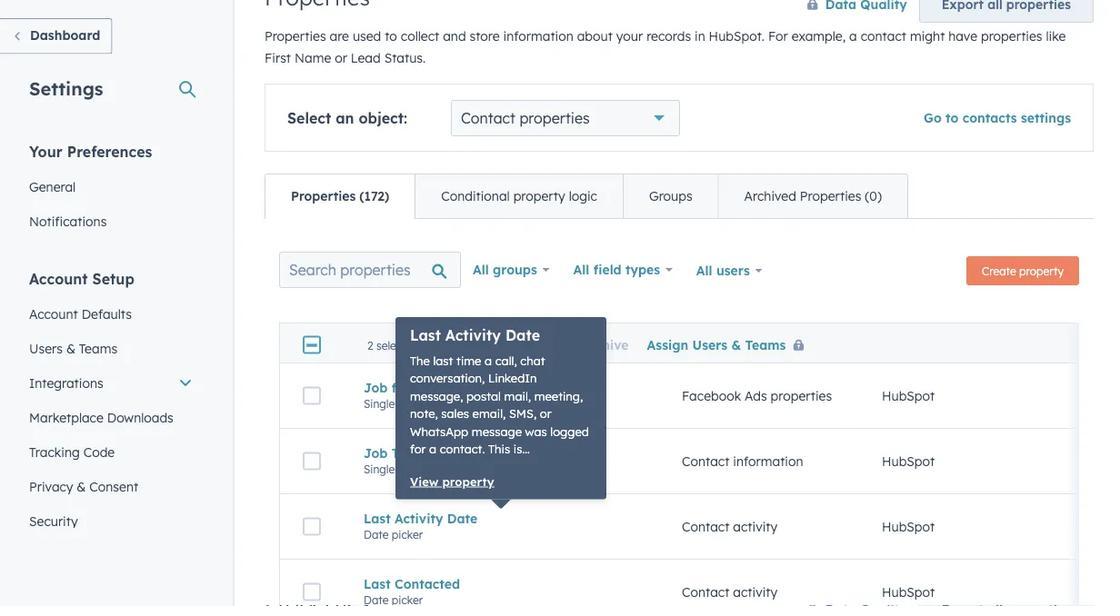 Task type: vqa. For each thing, say whether or not it's contained in the screenshot.


Task type: locate. For each thing, give the bounding box(es) containing it.
a left contact
[[849, 28, 857, 44]]

job function button
[[364, 380, 638, 396]]

date for last activity date date picker
[[447, 511, 478, 527]]

2 hubspot from the top
[[882, 453, 935, 469]]

2 single- from the top
[[364, 463, 399, 476]]

text inside job title single-line text
[[420, 463, 440, 476]]

0 vertical spatial last
[[410, 326, 441, 345]]

assign users & teams
[[647, 337, 786, 353]]

1 vertical spatial job
[[364, 445, 388, 461]]

1 vertical spatial contact activity
[[682, 584, 778, 600]]

2 vertical spatial property
[[442, 474, 494, 489]]

1 horizontal spatial property
[[513, 188, 565, 204]]

2 horizontal spatial date
[[505, 326, 540, 345]]

0 horizontal spatial to
[[385, 28, 397, 44]]

setup
[[92, 270, 134, 288]]

1 vertical spatial last
[[364, 511, 391, 527]]

0 vertical spatial line
[[399, 397, 417, 411]]

contact activity for last contacted
[[682, 584, 778, 600]]

0 vertical spatial activity
[[733, 519, 778, 535]]

all inside all groups popup button
[[473, 262, 489, 278]]

users right the assign
[[692, 337, 728, 353]]

Search search field
[[279, 252, 461, 288]]

2 vertical spatial a
[[429, 442, 436, 457]]

2 account from the top
[[29, 306, 78, 322]]

last up the
[[410, 326, 441, 345]]

1 account from the top
[[29, 270, 88, 288]]

ads
[[745, 388, 767, 404]]

status.
[[384, 50, 426, 66]]

1 horizontal spatial users
[[692, 337, 728, 353]]

function
[[392, 380, 444, 396]]

dashboard
[[30, 27, 100, 43]]

all left groups
[[473, 262, 489, 278]]

archived properties (0)
[[744, 188, 882, 204]]

a inside properties are used to collect and store information about your records in hubspot. for example, a contact might have properties like first name or lead status.
[[849, 28, 857, 44]]

marketplace
[[29, 410, 103, 425]]

1 horizontal spatial properties
[[771, 388, 832, 404]]

all left users
[[696, 263, 712, 279]]

job inside job title single-line text
[[364, 445, 388, 461]]

single- down the title
[[364, 463, 399, 476]]

& up integrations
[[66, 340, 75, 356]]

properties up first at the top left of page
[[265, 28, 326, 44]]

text for job title
[[420, 463, 440, 476]]

0 horizontal spatial information
[[503, 28, 573, 44]]

0 vertical spatial single-
[[364, 397, 399, 411]]

users
[[692, 337, 728, 353], [29, 340, 63, 356]]

tracking code link
[[18, 435, 204, 470]]

account setup element
[[18, 269, 204, 539]]

code
[[83, 444, 115, 460]]

to
[[385, 28, 397, 44], [946, 110, 959, 126], [489, 337, 502, 353]]

1 vertical spatial information
[[733, 453, 803, 469]]

0 vertical spatial information
[[503, 28, 573, 44]]

2 horizontal spatial property
[[1019, 264, 1064, 278]]

0 horizontal spatial or
[[335, 50, 347, 66]]

& right privacy
[[77, 479, 86, 495]]

last inside the last activity date the last time a call, chat conversation, linkedin message, postal mail, meeting, note, sales email, sms, or whatsapp message was logged for a contact. this is…
[[410, 326, 441, 345]]

1 job from the top
[[364, 380, 388, 396]]

was
[[525, 424, 547, 439]]

properties inside properties are used to collect and store information about your records in hubspot. for example, a contact might have properties like first name or lead status.
[[981, 28, 1042, 44]]

job left the title
[[364, 445, 388, 461]]

job inside job function single-line text
[[364, 380, 388, 396]]

0 vertical spatial to
[[385, 28, 397, 44]]

activity for last activity date the last time a call, chat conversation, linkedin message, postal mail, meeting, note, sales email, sms, or whatsapp message was logged for a contact. this is…
[[445, 326, 501, 345]]

single- inside job function single-line text
[[364, 397, 399, 411]]

privacy & consent link
[[18, 470, 204, 504]]

last down job title single-line text
[[364, 511, 391, 527]]

3 hubspot from the top
[[882, 519, 935, 535]]

0 vertical spatial date
[[505, 326, 540, 345]]

a down add to group button
[[485, 353, 492, 368]]

general
[[29, 179, 76, 195]]

property inside button
[[442, 474, 494, 489]]

information
[[503, 28, 573, 44], [733, 453, 803, 469]]

to for go to contacts settings
[[946, 110, 959, 126]]

2 line from the top
[[399, 463, 417, 476]]

add to group button
[[441, 337, 544, 353]]

teams down defaults
[[79, 340, 117, 356]]

properties inside properties are used to collect and store information about your records in hubspot. for example, a contact might have properties like first name or lead status.
[[265, 28, 326, 44]]

users up integrations
[[29, 340, 63, 356]]

all for all users
[[696, 263, 712, 279]]

last contacted
[[364, 576, 460, 592]]

2 horizontal spatial all
[[696, 263, 712, 279]]

all inside all users popup button
[[696, 263, 712, 279]]

account for account defaults
[[29, 306, 78, 322]]

property right the "create"
[[1019, 264, 1064, 278]]

0 horizontal spatial properties
[[519, 109, 590, 127]]

properties left (172)
[[291, 188, 356, 204]]

& up facebook ads properties at the bottom
[[731, 337, 741, 353]]

2 vertical spatial to
[[489, 337, 502, 353]]

or
[[335, 50, 347, 66], [540, 406, 551, 421]]

1 vertical spatial activity
[[733, 584, 778, 600]]

2 horizontal spatial properties
[[981, 28, 1042, 44]]

privacy
[[29, 479, 73, 495]]

contact.
[[440, 442, 485, 457]]

settings
[[29, 77, 103, 100]]

first
[[265, 50, 291, 66]]

contact inside popup button
[[461, 109, 515, 127]]

(0)
[[865, 188, 882, 204]]

1 activity from the top
[[733, 519, 778, 535]]

activity up picker
[[395, 511, 443, 527]]

tab list
[[265, 174, 908, 219]]

or down are
[[335, 50, 347, 66]]

single- inside job title single-line text
[[364, 463, 399, 476]]

logic
[[569, 188, 597, 204]]

all inside all field types popup button
[[573, 262, 589, 278]]

activity for last activity date date picker
[[395, 511, 443, 527]]

2 job from the top
[[364, 445, 388, 461]]

text down function
[[420, 397, 440, 411]]

properties
[[981, 28, 1042, 44], [519, 109, 590, 127], [771, 388, 832, 404]]

an
[[336, 109, 354, 127]]

property down contact.
[[442, 474, 494, 489]]

contact information
[[682, 453, 803, 469]]

to inside properties are used to collect and store information about your records in hubspot. for example, a contact might have properties like first name or lead status.
[[385, 28, 397, 44]]

1 vertical spatial single-
[[364, 463, 399, 476]]

1 vertical spatial account
[[29, 306, 78, 322]]

tab panel
[[265, 218, 1120, 606]]

types
[[625, 262, 660, 278]]

properties left like
[[981, 28, 1042, 44]]

consent
[[89, 479, 138, 495]]

1 single- from the top
[[364, 397, 399, 411]]

property inside tab list
[[513, 188, 565, 204]]

1 vertical spatial text
[[420, 463, 440, 476]]

2 horizontal spatial to
[[946, 110, 959, 126]]

information down facebook ads properties at the bottom
[[733, 453, 803, 469]]

text down for at the bottom
[[420, 463, 440, 476]]

0 vertical spatial a
[[849, 28, 857, 44]]

0 vertical spatial property
[[513, 188, 565, 204]]

0 vertical spatial properties
[[981, 28, 1042, 44]]

1 vertical spatial property
[[1019, 264, 1064, 278]]

contact for last activity date
[[682, 519, 730, 535]]

1 vertical spatial to
[[946, 110, 959, 126]]

1 horizontal spatial &
[[77, 479, 86, 495]]

date up chat
[[505, 326, 540, 345]]

contacts
[[962, 110, 1017, 126]]

line inside job function single-line text
[[399, 397, 417, 411]]

a right for at the bottom
[[429, 442, 436, 457]]

0 vertical spatial account
[[29, 270, 88, 288]]

job for job title
[[364, 445, 388, 461]]

archive button
[[562, 337, 629, 353]]

postal
[[466, 389, 501, 404]]

0 vertical spatial activity
[[445, 326, 501, 345]]

1 vertical spatial date
[[447, 511, 478, 527]]

2 horizontal spatial a
[[849, 28, 857, 44]]

last for last activity date the last time a call, chat conversation, linkedin message, postal mail, meeting, note, sales email, sms, or whatsapp message was logged for a contact. this is…
[[410, 326, 441, 345]]

1 text from the top
[[420, 397, 440, 411]]

groups link
[[623, 175, 718, 218]]

the
[[410, 353, 430, 368]]

2 activity from the top
[[733, 584, 778, 600]]

properties up logic
[[519, 109, 590, 127]]

last
[[410, 326, 441, 345], [364, 511, 391, 527], [364, 576, 391, 592]]

0 vertical spatial or
[[335, 50, 347, 66]]

properties are used to collect and store information about your records in hubspot. for example, a contact might have properties like first name or lead status.
[[265, 28, 1066, 66]]

message
[[472, 424, 522, 439]]

properties inside popup button
[[519, 109, 590, 127]]

0 horizontal spatial property
[[442, 474, 494, 489]]

1 horizontal spatial or
[[540, 406, 551, 421]]

in
[[695, 28, 705, 44]]

archive
[[581, 337, 629, 353]]

0 vertical spatial job
[[364, 380, 388, 396]]

all left field
[[573, 262, 589, 278]]

conditional
[[441, 188, 510, 204]]

properties right ads
[[771, 388, 832, 404]]

0 vertical spatial contact activity
[[682, 519, 778, 535]]

2 text from the top
[[420, 463, 440, 476]]

account up the users & teams at the left bottom
[[29, 306, 78, 322]]

1 vertical spatial properties
[[519, 109, 590, 127]]

example,
[[792, 28, 846, 44]]

information right "store"
[[503, 28, 573, 44]]

teams up facebook ads properties at the bottom
[[745, 337, 786, 353]]

1 horizontal spatial activity
[[445, 326, 501, 345]]

last activity date the last time a call, chat conversation, linkedin message, postal mail, meeting, note, sales email, sms, or whatsapp message was logged for a contact. this is…
[[410, 326, 589, 457]]

1 horizontal spatial to
[[489, 337, 502, 353]]

single- down function
[[364, 397, 399, 411]]

job left function
[[364, 380, 388, 396]]

tab panel containing all groups
[[265, 218, 1120, 606]]

a
[[849, 28, 857, 44], [485, 353, 492, 368], [429, 442, 436, 457]]

4 hubspot from the top
[[882, 584, 935, 600]]

0 vertical spatial text
[[420, 397, 440, 411]]

activity for last activity date
[[733, 519, 778, 535]]

property inside button
[[1019, 264, 1064, 278]]

1 horizontal spatial information
[[733, 453, 803, 469]]

1 vertical spatial activity
[[395, 511, 443, 527]]

date left picker
[[364, 528, 389, 542]]

1 vertical spatial or
[[540, 406, 551, 421]]

0 horizontal spatial date
[[364, 528, 389, 542]]

teams
[[745, 337, 786, 353], [79, 340, 117, 356]]

account setup
[[29, 270, 134, 288]]

account for account setup
[[29, 270, 88, 288]]

properties for properties are used to collect and store information about your records in hubspot. for example, a contact might have properties like first name or lead status.
[[265, 28, 326, 44]]

line down function
[[399, 397, 417, 411]]

&
[[731, 337, 741, 353], [66, 340, 75, 356], [77, 479, 86, 495]]

view property button
[[410, 473, 494, 490]]

security
[[29, 513, 78, 529]]

conditional property logic link
[[415, 175, 623, 218]]

for
[[410, 442, 426, 457]]

0 horizontal spatial teams
[[79, 340, 117, 356]]

last activity date button
[[364, 511, 638, 527]]

go to contacts settings button
[[924, 110, 1071, 126]]

1 horizontal spatial all
[[573, 262, 589, 278]]

job function single-line text
[[364, 380, 444, 411]]

1 hubspot from the top
[[882, 388, 935, 404]]

activity inside the last activity date the last time a call, chat conversation, linkedin message, postal mail, meeting, note, sales email, sms, or whatsapp message was logged for a contact. this is…
[[445, 326, 501, 345]]

property
[[513, 188, 565, 204], [1019, 264, 1064, 278], [442, 474, 494, 489]]

last for last contacted
[[364, 576, 391, 592]]

mail,
[[504, 389, 531, 404]]

information inside properties are used to collect and store information about your records in hubspot. for example, a contact might have properties like first name or lead status.
[[503, 28, 573, 44]]

last left contacted
[[364, 576, 391, 592]]

to for add to group
[[489, 337, 502, 353]]

title
[[392, 445, 420, 461]]

single-
[[364, 397, 399, 411], [364, 463, 399, 476]]

0 horizontal spatial activity
[[395, 511, 443, 527]]

account up account defaults
[[29, 270, 88, 288]]

line down the title
[[399, 463, 417, 476]]

view
[[410, 474, 439, 489]]

1 horizontal spatial date
[[447, 511, 478, 527]]

1 vertical spatial a
[[485, 353, 492, 368]]

store
[[470, 28, 500, 44]]

conditional property logic
[[441, 188, 597, 204]]

to right used
[[385, 28, 397, 44]]

0 horizontal spatial users
[[29, 340, 63, 356]]

conversation,
[[410, 371, 485, 386]]

line inside job title single-line text
[[399, 463, 417, 476]]

date
[[505, 326, 540, 345], [447, 511, 478, 527], [364, 528, 389, 542]]

activity up time
[[445, 326, 501, 345]]

hubspot for function
[[882, 388, 935, 404]]

date for last activity date the last time a call, chat conversation, linkedin message, postal mail, meeting, note, sales email, sms, or whatsapp message was logged for a contact. this is…
[[505, 326, 540, 345]]

add to group
[[460, 337, 544, 353]]

1 vertical spatial line
[[399, 463, 417, 476]]

to up call,
[[489, 337, 502, 353]]

0 horizontal spatial a
[[429, 442, 436, 457]]

1 contact activity from the top
[[682, 519, 778, 535]]

account
[[29, 270, 88, 288], [29, 306, 78, 322]]

2 contact activity from the top
[[682, 584, 778, 600]]

0 horizontal spatial &
[[66, 340, 75, 356]]

note,
[[410, 406, 438, 421]]

contact for last contacted
[[682, 584, 730, 600]]

groups
[[493, 262, 537, 278]]

go
[[924, 110, 942, 126]]

property left logic
[[513, 188, 565, 204]]

2 vertical spatial last
[[364, 576, 391, 592]]

activity inside last activity date date picker
[[395, 511, 443, 527]]

text inside job function single-line text
[[420, 397, 440, 411]]

date inside the last activity date the last time a call, chat conversation, linkedin message, postal mail, meeting, note, sales email, sms, or whatsapp message was logged for a contact. this is…
[[505, 326, 540, 345]]

or up was
[[540, 406, 551, 421]]

hubspot
[[882, 388, 935, 404], [882, 453, 935, 469], [882, 519, 935, 535], [882, 584, 935, 600]]

last inside last activity date date picker
[[364, 511, 391, 527]]

to right the go
[[946, 110, 959, 126]]

1 line from the top
[[399, 397, 417, 411]]

hubspot for activity
[[882, 519, 935, 535]]

archived properties (0) link
[[718, 175, 907, 218]]

date down view property button
[[447, 511, 478, 527]]

privacy & consent
[[29, 479, 138, 495]]

0 horizontal spatial all
[[473, 262, 489, 278]]



Task type: describe. For each thing, give the bounding box(es) containing it.
marketplace downloads link
[[18, 400, 204, 435]]

linkedin
[[488, 371, 537, 386]]

your preferences element
[[18, 141, 204, 239]]

tracking code
[[29, 444, 115, 460]]

create property button
[[967, 256, 1079, 285]]

sales
[[441, 406, 469, 421]]

tracking
[[29, 444, 80, 460]]

select
[[287, 109, 331, 127]]

line for title
[[399, 463, 417, 476]]

assign users & teams button
[[647, 337, 811, 353]]

hubspot for title
[[882, 453, 935, 469]]

1 horizontal spatial teams
[[745, 337, 786, 353]]

have
[[948, 28, 977, 44]]

property for conditional
[[513, 188, 565, 204]]

this
[[488, 442, 510, 457]]

your
[[616, 28, 643, 44]]

group
[[506, 337, 544, 353]]

job title single-line text
[[364, 445, 440, 476]]

time
[[456, 353, 481, 368]]

text for job function
[[420, 397, 440, 411]]

like
[[1046, 28, 1066, 44]]

& for consent
[[77, 479, 86, 495]]

tab list containing properties (172)
[[265, 174, 908, 219]]

properties (172)
[[291, 188, 389, 204]]

create
[[982, 264, 1016, 278]]

all users
[[696, 263, 750, 279]]

all groups button
[[461, 252, 561, 288]]

contact properties
[[461, 109, 590, 127]]

groups
[[649, 188, 692, 204]]

activity for last contacted
[[733, 584, 778, 600]]

(172)
[[359, 188, 389, 204]]

2 vertical spatial date
[[364, 528, 389, 542]]

all groups
[[473, 262, 537, 278]]

2 vertical spatial properties
[[771, 388, 832, 404]]

view property
[[410, 474, 494, 489]]

integrations
[[29, 375, 103, 391]]

contact properties button
[[451, 100, 680, 136]]

users & teams
[[29, 340, 117, 356]]

property for create
[[1019, 264, 1064, 278]]

last contacted button
[[364, 576, 638, 592]]

records
[[647, 28, 691, 44]]

object:
[[359, 109, 407, 127]]

contact activity for last activity date
[[682, 519, 778, 535]]

logged
[[550, 424, 589, 439]]

your preferences
[[29, 142, 152, 160]]

2 selected
[[367, 338, 419, 352]]

might
[[910, 28, 945, 44]]

contact
[[861, 28, 906, 44]]

last activity date date picker
[[364, 511, 478, 542]]

collect
[[401, 28, 439, 44]]

properties for properties (172)
[[291, 188, 356, 204]]

facebook ads properties
[[682, 388, 832, 404]]

2 horizontal spatial &
[[731, 337, 741, 353]]

your
[[29, 142, 63, 160]]

used
[[353, 28, 381, 44]]

preferences
[[67, 142, 152, 160]]

or inside the last activity date the last time a call, chat conversation, linkedin message, postal mail, meeting, note, sales email, sms, or whatsapp message was logged for a contact. this is…
[[540, 406, 551, 421]]

account defaults link
[[18, 297, 204, 331]]

all users button
[[684, 252, 774, 290]]

teams inside account setup element
[[79, 340, 117, 356]]

sms,
[[509, 406, 537, 421]]

call,
[[495, 353, 517, 368]]

all for all field types
[[573, 262, 589, 278]]

properties left (0)
[[800, 188, 861, 204]]

properties (172) link
[[265, 175, 415, 218]]

message,
[[410, 389, 463, 404]]

hubspot.
[[709, 28, 765, 44]]

single- for function
[[364, 397, 399, 411]]

all for all groups
[[473, 262, 489, 278]]

selected
[[376, 338, 419, 352]]

last activity date tooltip
[[395, 317, 606, 500]]

job title button
[[364, 445, 638, 461]]

or inside properties are used to collect and store information about your records in hubspot. for example, a contact might have properties like first name or lead status.
[[335, 50, 347, 66]]

property for view
[[442, 474, 494, 489]]

users inside users & teams link
[[29, 340, 63, 356]]

job for job function
[[364, 380, 388, 396]]

contacted
[[395, 576, 460, 592]]

users
[[716, 263, 750, 279]]

1 horizontal spatial a
[[485, 353, 492, 368]]

add
[[460, 337, 485, 353]]

contact for job title
[[682, 453, 730, 469]]

last for last activity date date picker
[[364, 511, 391, 527]]

2
[[367, 338, 373, 352]]

are
[[330, 28, 349, 44]]

select an object:
[[287, 109, 407, 127]]

line for function
[[399, 397, 417, 411]]

single- for title
[[364, 463, 399, 476]]

go to contacts settings
[[924, 110, 1071, 126]]

archived
[[744, 188, 796, 204]]

email,
[[472, 406, 506, 421]]

& for teams
[[66, 340, 75, 356]]

all field types button
[[561, 252, 684, 288]]

marketplace downloads
[[29, 410, 173, 425]]

general link
[[18, 170, 204, 204]]

account defaults
[[29, 306, 132, 322]]

is…
[[514, 442, 530, 457]]

last
[[433, 353, 453, 368]]

meeting,
[[534, 389, 583, 404]]

dashboard link
[[0, 18, 112, 54]]

and
[[443, 28, 466, 44]]



